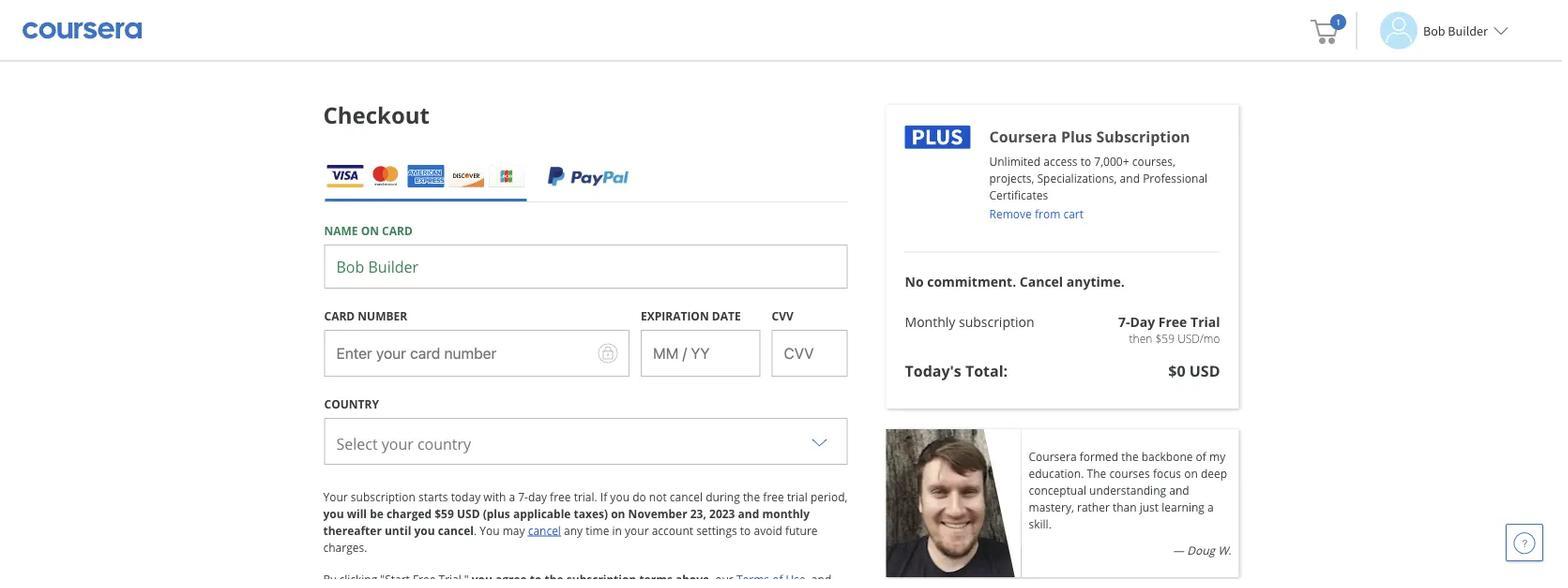Task type: locate. For each thing, give the bounding box(es) containing it.
select
[[336, 435, 378, 455]]

checkout
[[323, 100, 430, 130]]

7- left "free" at the right
[[1119, 313, 1130, 331]]

and inside coursera plus subscription unlimited access to 7,000+ courses, projects, specializations, and professional certificates remove from cart
[[1120, 170, 1140, 186]]

0 horizontal spatial to
[[740, 523, 751, 539]]

0 horizontal spatial card
[[324, 308, 355, 324]]

1 horizontal spatial 7-
[[1119, 313, 1130, 331]]

$59
[[1156, 331, 1175, 346], [435, 506, 454, 522]]

no commitment. cancel anytime.
[[905, 273, 1125, 291]]

american express image
[[408, 165, 444, 188]]

a right the with
[[509, 490, 515, 505]]

2 horizontal spatial you
[[610, 490, 630, 505]]

0 vertical spatial subscription
[[959, 313, 1035, 331]]

0 vertical spatial 7-
[[1119, 313, 1130, 331]]

you down charged
[[414, 523, 435, 539]]

to up specializations,
[[1081, 153, 1092, 169]]

$59 down starts
[[435, 506, 454, 522]]

and up learning
[[1170, 483, 1190, 498]]

you
[[610, 490, 630, 505], [323, 506, 344, 522], [414, 523, 435, 539]]

0 vertical spatial on
[[361, 223, 379, 239]]

2023
[[710, 506, 735, 522]]

0 vertical spatial you
[[610, 490, 630, 505]]

2 horizontal spatial on
[[1184, 466, 1198, 481]]

name on card
[[324, 223, 413, 239]]

2 free from the left
[[763, 490, 784, 505]]

coursera up unlimited
[[990, 127, 1057, 147]]

rather
[[1077, 500, 1110, 515]]

Name on Card text field
[[324, 245, 848, 289]]

cancel up 23,
[[670, 490, 703, 505]]

card down mastercard icon
[[382, 223, 413, 239]]

2 vertical spatial on
[[611, 506, 625, 522]]

any
[[564, 523, 583, 539]]

0 vertical spatial to
[[1081, 153, 1092, 169]]

than
[[1113, 500, 1137, 515]]

0 vertical spatial your
[[382, 435, 414, 455]]

1 horizontal spatial cancel
[[528, 523, 561, 539]]

2 vertical spatial and
[[738, 506, 759, 522]]

on inside coursera formed the backbone of my education. the courses focus on deep conceptual understanding and mastery, rather than just learning a skill.
[[1184, 466, 1198, 481]]

0 horizontal spatial cancel
[[438, 523, 474, 539]]

coursera inside coursera formed the backbone of my education. the courses focus on deep conceptual understanding and mastery, rather than just learning a skill.
[[1029, 449, 1077, 465]]

card left number
[[324, 308, 355, 324]]

of
[[1196, 449, 1207, 465]]

1 vertical spatial and
[[1170, 483, 1190, 498]]

charges.
[[323, 540, 367, 556]]

0 vertical spatial coursera
[[990, 127, 1057, 147]]

to left avoid
[[740, 523, 751, 539]]

monthly
[[905, 313, 956, 331]]

the up "courses"
[[1122, 449, 1139, 465]]

coursera plus subscription unlimited access to 7,000+ courses, projects, specializations, and professional certificates remove from cart
[[990, 127, 1208, 222]]

on up 'in'
[[611, 506, 625, 522]]

conceptual
[[1029, 483, 1087, 498]]

on
[[361, 223, 379, 239], [1184, 466, 1198, 481], [611, 506, 625, 522]]

0 horizontal spatial and
[[738, 506, 759, 522]]

cart
[[1064, 206, 1084, 222]]

1 horizontal spatial a
[[1208, 500, 1214, 515]]

you
[[480, 523, 500, 539]]

subscription up be
[[351, 490, 416, 505]]

2 vertical spatial you
[[414, 523, 435, 539]]

1 vertical spatial on
[[1184, 466, 1198, 481]]

coursera image
[[23, 15, 142, 45]]

1 vertical spatial to
[[740, 523, 751, 539]]

today's
[[905, 361, 962, 381]]

and down "7,000+"
[[1120, 170, 1140, 186]]

1 vertical spatial usd
[[1190, 361, 1220, 381]]

1 vertical spatial subscription
[[351, 490, 416, 505]]

expiration date
[[641, 308, 741, 324]]

and
[[1120, 170, 1140, 186], [1170, 483, 1190, 498], [738, 506, 759, 522]]

1 vertical spatial 7-
[[518, 490, 528, 505]]

my
[[1210, 449, 1226, 465]]

1 horizontal spatial to
[[1081, 153, 1092, 169]]

and up avoid
[[738, 506, 759, 522]]

your right select
[[382, 435, 414, 455]]

to
[[1081, 153, 1092, 169], [740, 523, 751, 539]]

mastercard image
[[367, 165, 404, 188]]

1 horizontal spatial and
[[1120, 170, 1140, 186]]

and inside (plus applicable taxes) on november 23, 2023 and monthly thereafter until you cancel
[[738, 506, 759, 522]]

certificates
[[990, 187, 1048, 203]]

you inside (plus applicable taxes) on november 23, 2023 and monthly thereafter until you cancel
[[414, 523, 435, 539]]

just
[[1140, 500, 1159, 515]]

1 horizontal spatial you
[[414, 523, 435, 539]]

free up 'monthly'
[[763, 490, 784, 505]]

discover image
[[448, 165, 485, 188]]

coursera formed the backbone of my education. the courses focus on deep conceptual understanding and mastery, rather than just learning a skill.
[[1029, 449, 1228, 532]]

you for thereafter
[[414, 523, 435, 539]]

jcb image
[[488, 165, 525, 188]]

courses,
[[1132, 153, 1176, 169]]

23,
[[690, 506, 707, 522]]

a right learning
[[1208, 500, 1214, 515]]

your inside the any time in your account settings to avoid future charges.
[[625, 523, 649, 539]]

0 horizontal spatial the
[[743, 490, 760, 505]]

1 horizontal spatial your
[[625, 523, 649, 539]]

remove
[[990, 206, 1032, 222]]

coursera for formed
[[1029, 449, 1077, 465]]

2 horizontal spatial and
[[1170, 483, 1190, 498]]

do
[[633, 490, 646, 505]]

bob builder button
[[1356, 12, 1509, 49]]

1 horizontal spatial subscription
[[959, 313, 1035, 331]]

then
[[1129, 331, 1153, 346]]

cancel left you
[[438, 523, 474, 539]]

you will be charged $59 usd
[[323, 506, 480, 522]]

coursera plus subscription image
[[905, 126, 971, 149]]

card
[[382, 223, 413, 239], [324, 308, 355, 324]]

—
[[1173, 543, 1184, 558]]

on down of
[[1184, 466, 1198, 481]]

1 vertical spatial your
[[625, 523, 649, 539]]

on right the name
[[361, 223, 379, 239]]

no
[[905, 273, 924, 291]]

formed
[[1080, 449, 1119, 465]]

name
[[324, 223, 358, 239]]

to inside the any time in your account settings to avoid future charges.
[[740, 523, 751, 539]]

subscription down no commitment. cancel anytime. at the right
[[959, 313, 1035, 331]]

1 horizontal spatial on
[[611, 506, 625, 522]]

projects,
[[990, 170, 1035, 186]]

0 horizontal spatial subscription
[[351, 490, 416, 505]]

your
[[382, 435, 414, 455], [625, 523, 649, 539]]

$0
[[1169, 361, 1186, 381]]

day
[[1130, 313, 1155, 331]]

— doug w.
[[1173, 543, 1232, 558]]

1 free from the left
[[550, 490, 571, 505]]

/mo
[[1200, 331, 1220, 346]]

applicable
[[513, 506, 571, 522]]

0 horizontal spatial 7-
[[518, 490, 528, 505]]

learning
[[1162, 500, 1205, 515]]

trial.
[[574, 490, 598, 505]]

focus
[[1153, 466, 1182, 481]]

builder
[[1448, 22, 1488, 39]]

be
[[370, 506, 384, 522]]

1 horizontal spatial the
[[1122, 449, 1139, 465]]

0 vertical spatial and
[[1120, 170, 1140, 186]]

free right day
[[550, 490, 571, 505]]

0 horizontal spatial free
[[550, 490, 571, 505]]

chevron down image
[[808, 431, 831, 453]]

coursera inside coursera plus subscription unlimited access to 7,000+ courses, projects, specializations, and professional certificates remove from cart
[[990, 127, 1057, 147]]

coursera for plus
[[990, 127, 1057, 147]]

coursera up education.
[[1029, 449, 1077, 465]]

the
[[1122, 449, 1139, 465], [743, 490, 760, 505]]

1 vertical spatial coursera
[[1029, 449, 1077, 465]]

usd
[[1178, 331, 1200, 346], [1190, 361, 1220, 381], [457, 506, 480, 522]]

0 horizontal spatial $59
[[435, 506, 454, 522]]

1 vertical spatial $59
[[435, 506, 454, 522]]

you right if
[[610, 490, 630, 505]]

coursera
[[990, 127, 1057, 147], [1029, 449, 1077, 465]]

cancel down applicable
[[528, 523, 561, 539]]

tab list
[[324, 150, 848, 202]]

taxes)
[[574, 506, 608, 522]]

1 horizontal spatial $59
[[1156, 331, 1175, 346]]

the right during
[[743, 490, 760, 505]]

trial
[[787, 490, 808, 505]]

$59 right then
[[1156, 331, 1175, 346]]

date
[[712, 308, 741, 324]]

1 horizontal spatial free
[[763, 490, 784, 505]]

the
[[1087, 466, 1107, 481]]

your right 'in'
[[625, 523, 649, 539]]

backbone
[[1142, 449, 1193, 465]]

0 vertical spatial the
[[1122, 449, 1139, 465]]

time
[[586, 523, 609, 539]]

7- up applicable
[[518, 490, 528, 505]]

understanding
[[1090, 483, 1167, 498]]

1 vertical spatial you
[[323, 506, 344, 522]]

you for trial.
[[610, 490, 630, 505]]

you down your
[[323, 506, 344, 522]]

cancel link
[[528, 523, 561, 539]]

plus
[[1061, 127, 1093, 147]]

bob builder
[[1424, 22, 1488, 39]]

2 horizontal spatial cancel
[[670, 490, 703, 505]]

0 vertical spatial card
[[382, 223, 413, 239]]

7-
[[1119, 313, 1130, 331], [518, 490, 528, 505]]

1 vertical spatial card
[[324, 308, 355, 324]]



Task type: vqa. For each thing, say whether or not it's contained in the screenshot.
top module,
no



Task type: describe. For each thing, give the bounding box(es) containing it.
charged
[[387, 506, 432, 522]]

0 vertical spatial usd
[[1178, 331, 1200, 346]]

cvv
[[772, 308, 794, 324]]

your subscription starts today with a 7-day free trial. if you do not cancel during the free trial period,
[[323, 490, 848, 505]]

subscription for your
[[351, 490, 416, 505]]

1 horizontal spatial card
[[382, 223, 413, 239]]

monthly subscription
[[905, 313, 1035, 331]]

w.
[[1218, 543, 1232, 558]]

future
[[785, 523, 818, 539]]

november
[[628, 506, 688, 522]]

0 horizontal spatial a
[[509, 490, 515, 505]]

lock image
[[598, 344, 618, 364]]

any time in your account settings to avoid future charges.
[[323, 523, 818, 556]]

with
[[484, 490, 506, 505]]

bob
[[1424, 22, 1446, 39]]

thereafter
[[323, 523, 382, 539]]

7-day free trial
[[1119, 313, 1220, 331]]

during
[[706, 490, 740, 505]]

1 vertical spatial the
[[743, 490, 760, 505]]

starts
[[419, 490, 448, 505]]

deep
[[1201, 466, 1228, 481]]

until
[[385, 523, 411, 539]]

specializations,
[[1037, 170, 1117, 186]]

commitment.
[[927, 273, 1017, 291]]

0 horizontal spatial your
[[382, 435, 414, 455]]

select your country
[[336, 435, 471, 455]]

card number
[[324, 308, 407, 324]]

visa image
[[327, 165, 364, 188]]

expiration
[[641, 308, 709, 324]]

on inside (plus applicable taxes) on november 23, 2023 and monthly thereafter until you cancel
[[611, 506, 625, 522]]

today's total:
[[905, 361, 1008, 381]]

doug
[[1187, 543, 1215, 558]]

settings
[[696, 523, 737, 539]]

from
[[1035, 206, 1061, 222]]

skill.
[[1029, 517, 1052, 532]]

total:
[[966, 361, 1008, 381]]

remove from cart link
[[990, 206, 1084, 222]]

mastery,
[[1029, 500, 1074, 515]]

professional
[[1143, 170, 1208, 186]]

subscription
[[1097, 127, 1191, 147]]

confirm payment details element
[[323, 96, 430, 135]]

help center image
[[1514, 532, 1536, 555]]

if
[[600, 490, 607, 505]]

period,
[[811, 490, 848, 505]]

will
[[347, 506, 367, 522]]

anytime.
[[1067, 273, 1125, 291]]

$0 usd
[[1169, 361, 1220, 381]]

to inside coursera plus subscription unlimited access to 7,000+ courses, projects, specializations, and professional certificates remove from cart
[[1081, 153, 1092, 169]]

day
[[528, 490, 547, 505]]

0 horizontal spatial you
[[323, 506, 344, 522]]

subscription for monthly
[[959, 313, 1035, 331]]

and inside coursera formed the backbone of my education. the courses focus on deep conceptual understanding and mastery, rather than just learning a skill.
[[1170, 483, 1190, 498]]

education.
[[1029, 466, 1084, 481]]

country
[[418, 435, 471, 455]]

avoid
[[754, 523, 782, 539]]

shopping cart: 1 item image
[[1311, 14, 1347, 44]]

paypal image
[[546, 165, 630, 188]]

country
[[324, 397, 379, 412]]

today
[[451, 490, 481, 505]]

. you may cancel
[[474, 523, 561, 539]]

then $59 usd /mo
[[1129, 331, 1220, 346]]

(plus
[[483, 506, 510, 522]]

0 horizontal spatial on
[[361, 223, 379, 239]]

7,000+
[[1095, 153, 1129, 169]]

.
[[474, 523, 477, 539]]

the inside coursera formed the backbone of my education. the courses focus on deep conceptual understanding and mastery, rather than just learning a skill.
[[1122, 449, 1139, 465]]

unlimited
[[990, 153, 1041, 169]]

may
[[503, 523, 525, 539]]

2 vertical spatial usd
[[457, 506, 480, 522]]

not
[[649, 490, 667, 505]]

cancel
[[1020, 273, 1063, 291]]

0 vertical spatial $59
[[1156, 331, 1175, 346]]

number
[[358, 308, 407, 324]]

account
[[652, 523, 694, 539]]

your
[[323, 490, 348, 505]]

a inside coursera formed the backbone of my education. the courses focus on deep conceptual understanding and mastery, rather than just learning a skill.
[[1208, 500, 1214, 515]]

monthly
[[762, 506, 810, 522]]

trial
[[1191, 313, 1220, 331]]

cancel inside (plus applicable taxes) on november 23, 2023 and monthly thereafter until you cancel
[[438, 523, 474, 539]]

(plus applicable taxes) on november 23, 2023 and monthly thereafter until you cancel
[[323, 506, 810, 539]]

in
[[612, 523, 622, 539]]

courses
[[1110, 466, 1150, 481]]

access
[[1044, 153, 1078, 169]]



